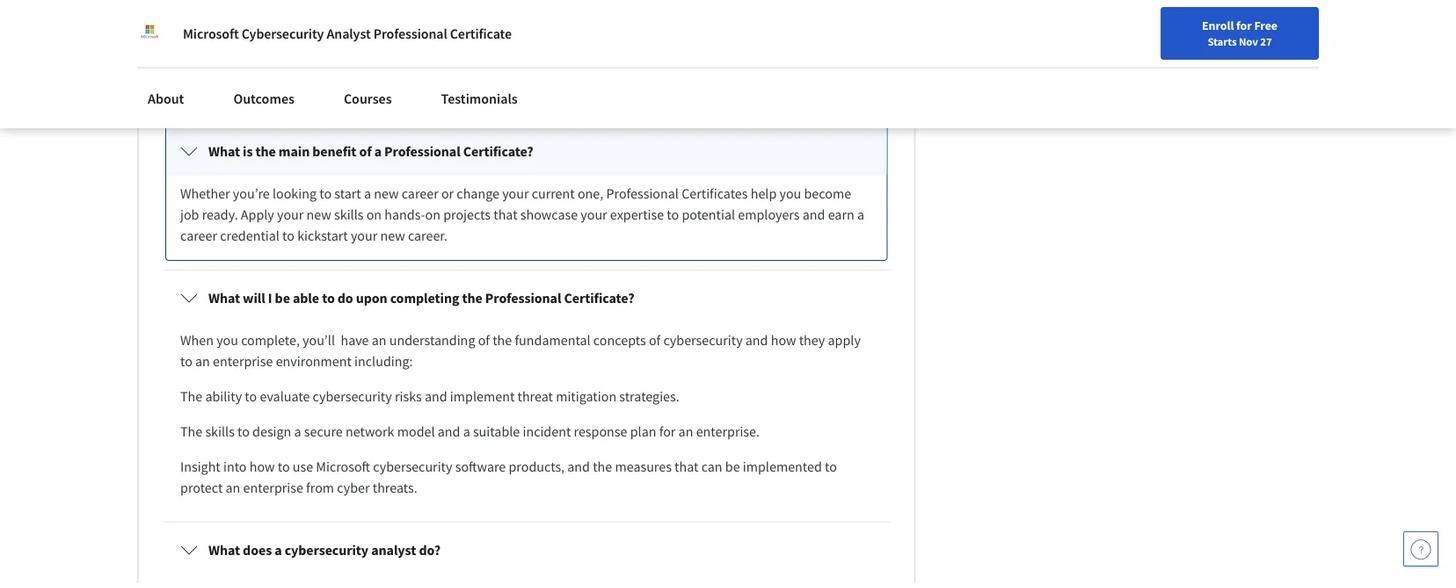 Task type: describe. For each thing, give the bounding box(es) containing it.
your down one,
[[581, 206, 607, 224]]

1 vertical spatial skills
[[205, 423, 235, 441]]

the for the ability to evaluate cybersecurity risks and implement threat mitigation strategies.
[[180, 388, 202, 406]]

plan
[[630, 423, 657, 441]]

does inside 'dropdown button'
[[269, 38, 298, 56]]

enterprise inside when you complete, you'll  have an understanding of the fundamental concepts of cybersecurity and how they apply to an enterprise environment including:
[[213, 353, 273, 371]]

cybersecurity inside when you complete, you'll  have an understanding of the fundamental concepts of cybersecurity and how they apply to an enterprise environment including:
[[664, 332, 743, 350]]

implemented
[[743, 459, 822, 476]]

threats.
[[373, 480, 418, 497]]

do?
[[419, 542, 441, 560]]

threat
[[518, 388, 553, 406]]

the inside 'dropdown button'
[[417, 38, 438, 56]]

and inside "whether you're looking to start a new career or change your current one, professional certificates help you become job ready. apply your new skills on hands-on projects that showcase your expertise to potential employers and earn a career credential to kickstart your new career."
[[803, 206, 825, 224]]

enterprise.
[[696, 423, 760, 441]]

free
[[1254, 18, 1278, 33]]

6
[[278, 80, 285, 98]]

what for what is the main benefit of a professional certificate?
[[208, 143, 240, 160]]

that inside "whether you're looking to start a new career or change your current one, professional certificates help you become job ready. apply your new skills on hands-on projects that showcase your expertise to potential employers and earn a career credential to kickstart your new career."
[[494, 206, 518, 224]]

cybersecurity inside dropdown button
[[285, 542, 369, 560]]

whether you're looking to start a new career or change your current one, professional certificates help you become job ready. apply your new skills on hands-on projects that showcase your expertise to potential employers and earn a career credential to kickstart your new career.
[[180, 185, 867, 245]]

use
[[293, 459, 313, 476]]

to right ability
[[245, 388, 257, 406]]

1 vertical spatial new
[[307, 206, 331, 224]]

complete for months
[[351, 80, 406, 98]]

your right the change
[[502, 185, 529, 203]]

1 vertical spatial certificate?
[[463, 143, 534, 160]]

response
[[574, 423, 628, 441]]

0 horizontal spatial for
[[659, 423, 676, 441]]

microsoft cybersecurity analyst professional certificate
[[183, 25, 512, 42]]

your down looking
[[277, 206, 304, 224]]

when
[[180, 332, 214, 350]]

analyst
[[327, 25, 371, 42]]

certificate? inside 'dropdown button'
[[519, 38, 589, 56]]

what for what does a cybersecurity analyst do?
[[208, 542, 240, 560]]

0 vertical spatial microsoft
[[183, 25, 239, 42]]

current
[[532, 185, 575, 203]]

showcase
[[520, 206, 578, 224]]

start
[[334, 185, 361, 203]]

that inside insight into how to use microsoft cybersecurity software products, and the measures that can be implemented to protect an enterprise from cyber threats.
[[675, 459, 699, 476]]

including:
[[355, 353, 413, 371]]

2 on from the left
[[425, 206, 441, 224]]

and inside when you complete, you'll  have an understanding of the fundamental concepts of cybersecurity and how they apply to an enterprise environment including:
[[746, 332, 768, 350]]

1 on from the left
[[366, 206, 382, 224]]

network
[[346, 423, 394, 441]]

what does a cybersecurity analyst do? button
[[166, 526, 887, 576]]

credential
[[220, 227, 280, 245]]

2 horizontal spatial of
[[649, 332, 661, 350]]

an up including:
[[372, 332, 387, 350]]

or
[[441, 185, 454, 203]]

suitable
[[473, 423, 520, 441]]

to inside what will i be able to do upon completing the professional certificate? dropdown button
[[322, 290, 335, 307]]

does inside dropdown button
[[243, 542, 272, 560]]

1 horizontal spatial of
[[478, 332, 490, 350]]

expertise
[[610, 206, 664, 224]]

products,
[[509, 459, 565, 476]]

help center image
[[1411, 539, 1432, 560]]

can
[[702, 459, 723, 476]]

do
[[338, 290, 353, 307]]

implement
[[450, 388, 515, 406]]

through
[[647, 80, 694, 98]]

risks
[[395, 388, 422, 406]]

potential
[[682, 206, 735, 224]]

you're
[[233, 185, 270, 203]]

strategies.
[[619, 388, 680, 406]]

insight into how to use microsoft cybersecurity software products, and the measures that can be implemented to protect an enterprise from cyber threats.
[[180, 459, 840, 497]]

about link
[[137, 79, 195, 118]]

complete,
[[241, 332, 300, 350]]

whether
[[180, 185, 230, 203]]

insight
[[180, 459, 221, 476]]

how long does it take to complete the professional certificate?
[[208, 38, 589, 56]]

main
[[279, 143, 310, 160]]

and right risks
[[425, 388, 447, 406]]

what is the main benefit of a professional certificate? button
[[166, 127, 887, 176]]

courses.
[[441, 80, 490, 98]]

skills inside "whether you're looking to start a new career or change your current one, professional certificates help you become job ready. apply your new skills on hands-on projects that showcase your expertise to potential employers and earn a career credential to kickstart your new career."
[[334, 206, 364, 224]]

concepts
[[594, 332, 646, 350]]

it
[[180, 80, 189, 98]]

to right months
[[336, 80, 348, 98]]

about
[[148, 90, 184, 107]]

microsoft image
[[137, 21, 162, 46]]

the ability to evaluate cybersecurity risks and implement threat mitigation strategies.
[[180, 388, 680, 406]]

understanding
[[389, 332, 475, 350]]

you inside when you complete, you'll  have an understanding of the fundamental concepts of cybersecurity and how they apply to an enterprise environment including:
[[217, 332, 238, 350]]

27
[[1261, 34, 1272, 48]]

professional up fundamental
[[485, 290, 562, 307]]

is
[[243, 143, 253, 160]]

earn
[[828, 206, 855, 224]]

to left use
[[278, 459, 290, 476]]

the inside when you complete, you'll  have an understanding of the fundamental concepts of cybersecurity and how they apply to an enterprise environment including:
[[493, 332, 512, 350]]

some
[[516, 80, 548, 98]]

it typically takes 6 months to complete the 9 courses. but some learners may go through the content faster.
[[180, 80, 809, 98]]

to inside how long does it take to complete the professional certificate? 'dropdown button'
[[342, 38, 355, 56]]

nov
[[1239, 34, 1258, 48]]

the left 9
[[409, 80, 428, 98]]

to inside when you complete, you'll  have an understanding of the fundamental concepts of cybersecurity and how they apply to an enterprise environment including:
[[180, 353, 192, 371]]

9
[[431, 80, 438, 98]]

may
[[601, 80, 627, 98]]

how
[[208, 38, 236, 56]]

model
[[397, 423, 435, 441]]

able
[[293, 290, 319, 307]]

incident
[[523, 423, 571, 441]]

but
[[492, 80, 513, 98]]

what for what will i be able to do upon completing the professional certificate?
[[208, 290, 240, 307]]

courses
[[344, 90, 392, 107]]

enroll
[[1202, 18, 1234, 33]]

ready.
[[202, 206, 238, 224]]

1 horizontal spatial career
[[402, 185, 439, 203]]

hands-
[[385, 206, 425, 224]]

microsoft inside insight into how to use microsoft cybersecurity software products, and the measures that can be implemented to protect an enterprise from cyber threats.
[[316, 459, 370, 476]]

learners
[[551, 80, 599, 98]]

and inside insight into how to use microsoft cybersecurity software products, and the measures that can be implemented to protect an enterprise from cyber threats.
[[568, 459, 590, 476]]

outcomes link
[[223, 79, 305, 118]]

when you complete, you'll  have an understanding of the fundamental concepts of cybersecurity and how they apply to an enterprise environment including:
[[180, 332, 864, 371]]

completing
[[390, 290, 459, 307]]



Task type: vqa. For each thing, say whether or not it's contained in the screenshot.
with inside the the This module covers some advanced SQL techniques that will be useful for Data Engineers. In this module, you will learn how to build more powerful queries with advanced SQL techniques like views, transactions, stored procedures, and joins. If you are following the Data Engineering track, you must complete this module. Completion of this module is not required for those completing the Data Science or Data Analyst tracks.
no



Task type: locate. For each thing, give the bounding box(es) containing it.
an left enterprise.
[[679, 423, 693, 441]]

cybersecurity up network
[[313, 388, 392, 406]]

how inside insight into how to use microsoft cybersecurity software products, and the measures that can be implemented to protect an enterprise from cyber threats.
[[250, 459, 275, 476]]

0 vertical spatial certificate?
[[519, 38, 589, 56]]

2 vertical spatial new
[[380, 227, 405, 245]]

enroll for free starts nov 27
[[1202, 18, 1278, 48]]

to left design
[[237, 423, 250, 441]]

the right is in the top left of the page
[[256, 143, 276, 160]]

the down response
[[593, 459, 612, 476]]

career up hands-
[[402, 185, 439, 203]]

on
[[366, 206, 382, 224], [425, 206, 441, 224]]

complete up courses
[[357, 38, 414, 56]]

1 horizontal spatial microsoft
[[316, 459, 370, 476]]

benefit
[[312, 143, 357, 160]]

1 what from the top
[[208, 143, 240, 160]]

0 vertical spatial new
[[374, 185, 399, 203]]

1 horizontal spatial you
[[780, 185, 801, 203]]

and down the become
[[803, 206, 825, 224]]

0 horizontal spatial career
[[180, 227, 217, 245]]

your
[[502, 185, 529, 203], [277, 206, 304, 224], [581, 206, 607, 224], [351, 227, 378, 245]]

on up career.
[[425, 206, 441, 224]]

for inside enroll for free starts nov 27
[[1237, 18, 1252, 33]]

1 vertical spatial that
[[675, 459, 699, 476]]

1 vertical spatial microsoft
[[316, 459, 370, 476]]

complete for take
[[357, 38, 414, 56]]

mitigation
[[556, 388, 617, 406]]

0 vertical spatial career
[[402, 185, 439, 203]]

apply
[[828, 332, 861, 350]]

2 vertical spatial certificate?
[[564, 290, 635, 307]]

the up 9
[[417, 38, 438, 56]]

the
[[417, 38, 438, 56], [409, 80, 428, 98], [697, 80, 716, 98], [256, 143, 276, 160], [462, 290, 483, 307], [493, 332, 512, 350], [593, 459, 612, 476]]

faster.
[[767, 80, 803, 98]]

employers
[[738, 206, 800, 224]]

to left kickstart
[[282, 227, 295, 245]]

the
[[180, 388, 202, 406], [180, 423, 202, 441]]

professional inside 'dropdown button'
[[440, 38, 516, 56]]

1 vertical spatial career
[[180, 227, 217, 245]]

job
[[180, 206, 199, 224]]

that
[[494, 206, 518, 224], [675, 459, 699, 476]]

0 vertical spatial for
[[1237, 18, 1252, 33]]

2 the from the top
[[180, 423, 202, 441]]

to left potential
[[667, 206, 679, 224]]

the right completing
[[462, 290, 483, 307]]

1 horizontal spatial skills
[[334, 206, 364, 224]]

they
[[799, 332, 825, 350]]

of inside dropdown button
[[359, 143, 372, 160]]

takes
[[244, 80, 275, 98]]

1 horizontal spatial how
[[771, 332, 796, 350]]

help
[[751, 185, 777, 203]]

for
[[1237, 18, 1252, 33], [659, 423, 676, 441]]

that left can
[[675, 459, 699, 476]]

long
[[239, 38, 266, 56]]

1 vertical spatial does
[[243, 542, 272, 560]]

english
[[1119, 20, 1162, 37]]

1 the from the top
[[180, 388, 202, 406]]

i
[[268, 290, 272, 307]]

be inside insight into how to use microsoft cybersecurity software products, and the measures that can be implemented to protect an enterprise from cyber threats.
[[725, 459, 740, 476]]

cybersecurity up threats.
[[373, 459, 452, 476]]

1 vertical spatial complete
[[351, 80, 406, 98]]

microsoft up cyber
[[316, 459, 370, 476]]

None search field
[[251, 11, 673, 46]]

what
[[208, 143, 240, 160], [208, 290, 240, 307], [208, 542, 240, 560]]

professional inside "whether you're looking to start a new career or change your current one, professional certificates help you become job ready. apply your new skills on hands-on projects that showcase your expertise to potential employers and earn a career credential to kickstart your new career."
[[606, 185, 679, 203]]

new down hands-
[[380, 227, 405, 245]]

the left content
[[697, 80, 716, 98]]

go
[[630, 80, 644, 98]]

1 vertical spatial what
[[208, 290, 240, 307]]

complete
[[357, 38, 414, 56], [351, 80, 406, 98]]

enterprise down complete,
[[213, 353, 273, 371]]

for up nov
[[1237, 18, 1252, 33]]

protect
[[180, 480, 223, 497]]

cybersecurity down from
[[285, 542, 369, 560]]

the left ability
[[180, 388, 202, 406]]

career.
[[408, 227, 448, 245]]

analyst
[[371, 542, 416, 560]]

for right plan
[[659, 423, 676, 441]]

0 horizontal spatial on
[[366, 206, 382, 224]]

testimonials link
[[431, 79, 528, 118]]

and right the model
[[438, 423, 460, 441]]

new up kickstart
[[307, 206, 331, 224]]

0 vertical spatial you
[[780, 185, 801, 203]]

1 vertical spatial you
[[217, 332, 238, 350]]

0 horizontal spatial that
[[494, 206, 518, 224]]

and
[[803, 206, 825, 224], [746, 332, 768, 350], [425, 388, 447, 406], [438, 423, 460, 441], [568, 459, 590, 476]]

0 vertical spatial complete
[[357, 38, 414, 56]]

0 vertical spatial that
[[494, 206, 518, 224]]

upon
[[356, 290, 388, 307]]

of
[[359, 143, 372, 160], [478, 332, 490, 350], [649, 332, 661, 350]]

the skills to design a secure network model and a suitable incident response plan for an enterprise.
[[180, 423, 760, 441]]

evaluate
[[260, 388, 310, 406]]

1 horizontal spatial be
[[725, 459, 740, 476]]

be inside dropdown button
[[275, 290, 290, 307]]

how inside when you complete, you'll  have an understanding of the fundamental concepts of cybersecurity and how they apply to an enterprise environment including:
[[771, 332, 796, 350]]

that down the change
[[494, 206, 518, 224]]

professional up 9
[[373, 25, 447, 42]]

starts
[[1208, 34, 1237, 48]]

you inside "whether you're looking to start a new career or change your current one, professional certificates help you become job ready. apply your new skills on hands-on projects that showcase your expertise to potential employers and earn a career credential to kickstart your new career."
[[780, 185, 801, 203]]

software
[[455, 459, 506, 476]]

the for the skills to design a secure network model and a suitable incident response plan for an enterprise.
[[180, 423, 202, 441]]

1 vertical spatial for
[[659, 423, 676, 441]]

skills down start
[[334, 206, 364, 224]]

the up insight
[[180, 423, 202, 441]]

secure
[[304, 423, 343, 441]]

what is the main benefit of a professional certificate?
[[208, 143, 534, 160]]

you right when
[[217, 332, 238, 350]]

be right can
[[725, 459, 740, 476]]

how left they
[[771, 332, 796, 350]]

3 what from the top
[[208, 542, 240, 560]]

complete down how long does it take to complete the professional certificate?
[[351, 80, 406, 98]]

0 horizontal spatial how
[[250, 459, 275, 476]]

does left it
[[269, 38, 298, 56]]

0 vertical spatial enterprise
[[213, 353, 273, 371]]

certificate?
[[519, 38, 589, 56], [463, 143, 534, 160], [564, 290, 635, 307]]

1 vertical spatial enterprise
[[243, 480, 303, 497]]

certificate
[[450, 25, 512, 42]]

to right take
[[342, 38, 355, 56]]

certificate? up concepts
[[564, 290, 635, 307]]

environment
[[276, 353, 352, 371]]

1 vertical spatial how
[[250, 459, 275, 476]]

0 vertical spatial be
[[275, 290, 290, 307]]

0 horizontal spatial of
[[359, 143, 372, 160]]

list item
[[164, 0, 889, 20]]

how long does it take to complete the professional certificate? button
[[166, 22, 887, 72]]

an down when
[[195, 353, 210, 371]]

your right kickstart
[[351, 227, 378, 245]]

0 vertical spatial how
[[771, 332, 796, 350]]

you
[[780, 185, 801, 203], [217, 332, 238, 350]]

professional up or
[[384, 143, 461, 160]]

cybersecurity up strategies.
[[664, 332, 743, 350]]

of right understanding
[[478, 332, 490, 350]]

what down protect
[[208, 542, 240, 560]]

an inside insight into how to use microsoft cybersecurity software products, and the measures that can be implemented to protect an enterprise from cyber threats.
[[226, 480, 240, 497]]

certificate? up learners
[[519, 38, 589, 56]]

1 horizontal spatial that
[[675, 459, 699, 476]]

you right help
[[780, 185, 801, 203]]

show notifications image
[[1219, 22, 1240, 43]]

change
[[457, 185, 499, 203]]

career down job
[[180, 227, 217, 245]]

0 vertical spatial the
[[180, 388, 202, 406]]

an down into in the bottom left of the page
[[226, 480, 240, 497]]

certificate? up the change
[[463, 143, 534, 160]]

how right into in the bottom left of the page
[[250, 459, 275, 476]]

and left they
[[746, 332, 768, 350]]

from
[[306, 480, 334, 497]]

1 vertical spatial the
[[180, 423, 202, 441]]

0 vertical spatial does
[[269, 38, 298, 56]]

will
[[243, 290, 265, 307]]

microsoft left long
[[183, 25, 239, 42]]

1 horizontal spatial for
[[1237, 18, 1252, 33]]

be right i
[[275, 290, 290, 307]]

certificates
[[682, 185, 748, 203]]

projects
[[443, 206, 491, 224]]

new
[[374, 185, 399, 203], [307, 206, 331, 224], [380, 227, 405, 245]]

what does a cybersecurity analyst do?
[[208, 542, 441, 560]]

take
[[312, 38, 339, 56]]

what left is in the top left of the page
[[208, 143, 240, 160]]

professional up expertise
[[606, 185, 679, 203]]

testimonials
[[441, 90, 518, 107]]

content
[[719, 80, 764, 98]]

what left will
[[208, 290, 240, 307]]

complete inside 'dropdown button'
[[357, 38, 414, 56]]

skills down ability
[[205, 423, 235, 441]]

months
[[288, 80, 333, 98]]

0 vertical spatial skills
[[334, 206, 364, 224]]

and down response
[[568, 459, 590, 476]]

professional up courses.
[[440, 38, 516, 56]]

does down into in the bottom left of the page
[[243, 542, 272, 560]]

0 horizontal spatial you
[[217, 332, 238, 350]]

cybersecurity inside insight into how to use microsoft cybersecurity software products, and the measures that can be implemented to protect an enterprise from cyber threats.
[[373, 459, 452, 476]]

what will i be able to do upon completing the professional certificate?
[[208, 290, 635, 307]]

cybersecurity
[[242, 25, 324, 42]]

of right benefit
[[359, 143, 372, 160]]

a
[[374, 143, 382, 160], [364, 185, 371, 203], [857, 206, 865, 224], [294, 423, 301, 441], [463, 423, 470, 441], [275, 542, 282, 560]]

1 vertical spatial be
[[725, 459, 740, 476]]

2 vertical spatial what
[[208, 542, 240, 560]]

new up hands-
[[374, 185, 399, 203]]

kickstart
[[297, 227, 348, 245]]

ability
[[205, 388, 242, 406]]

fundamental
[[515, 332, 591, 350]]

english button
[[1087, 0, 1193, 57]]

to left 'do'
[[322, 290, 335, 307]]

to right implemented
[[825, 459, 837, 476]]

to left start
[[319, 185, 332, 203]]

does
[[269, 38, 298, 56], [243, 542, 272, 560]]

on left hands-
[[366, 206, 382, 224]]

0 horizontal spatial be
[[275, 290, 290, 307]]

1 horizontal spatial on
[[425, 206, 441, 224]]

courses link
[[333, 79, 402, 118]]

enterprise inside insight into how to use microsoft cybersecurity software products, and the measures that can be implemented to protect an enterprise from cyber threats.
[[243, 480, 303, 497]]

to down when
[[180, 353, 192, 371]]

of right concepts
[[649, 332, 661, 350]]

0 horizontal spatial microsoft
[[183, 25, 239, 42]]

2 what from the top
[[208, 290, 240, 307]]

the inside insight into how to use microsoft cybersecurity software products, and the measures that can be implemented to protect an enterprise from cyber threats.
[[593, 459, 612, 476]]

typically
[[192, 80, 241, 98]]

0 horizontal spatial skills
[[205, 423, 235, 441]]

have
[[341, 332, 369, 350]]

it
[[301, 38, 310, 56]]

measures
[[615, 459, 672, 476]]

0 vertical spatial what
[[208, 143, 240, 160]]

the down what will i be able to do upon completing the professional certificate? dropdown button
[[493, 332, 512, 350]]

enterprise down use
[[243, 480, 303, 497]]



